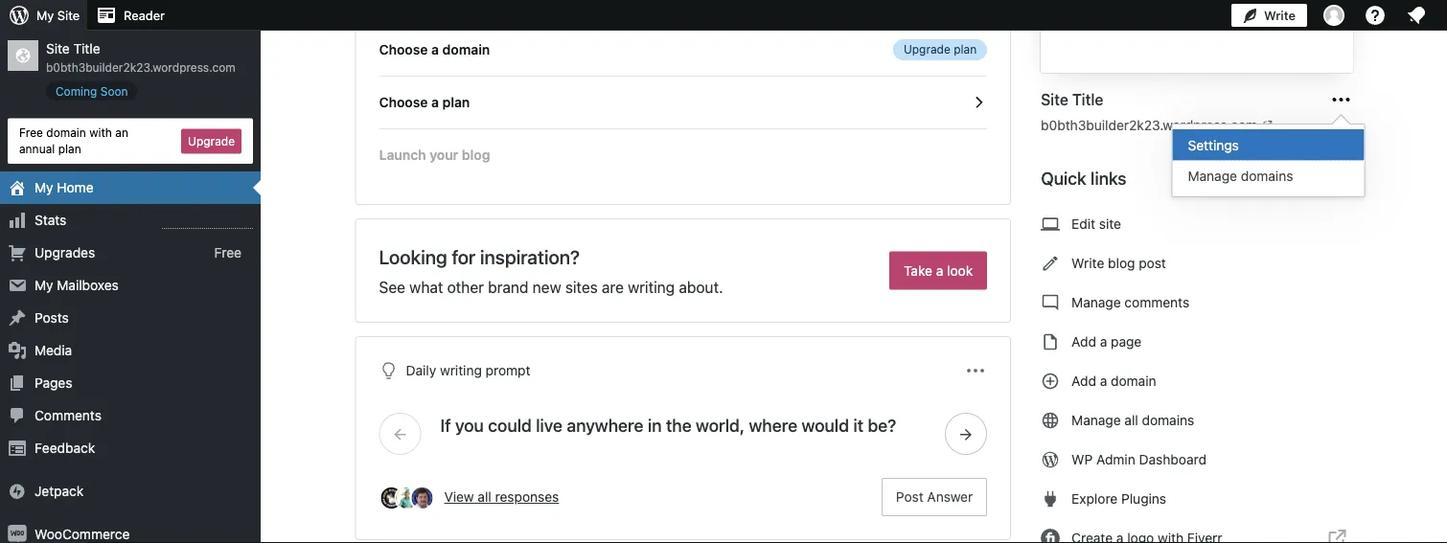 Task type: describe. For each thing, give the bounding box(es) containing it.
img image for woocommerce
[[8, 526, 27, 544]]

wp
[[1072, 452, 1093, 468]]

other
[[447, 279, 484, 297]]

site inside my site link
[[57, 8, 80, 23]]

stats link
[[0, 204, 261, 237]]

domain for add a domain
[[1111, 374, 1157, 389]]

it
[[854, 415, 864, 436]]

admin
[[1097, 452, 1136, 468]]

daily
[[406, 362, 437, 378]]

write for write
[[1265, 8, 1296, 23]]

1 horizontal spatial writing
[[628, 279, 675, 297]]

manage for manage domains
[[1189, 168, 1238, 184]]

settings link
[[1173, 129, 1365, 161]]

take a look link
[[890, 252, 988, 290]]

upgrade plan
[[904, 43, 977, 56]]

add a page link
[[1042, 323, 1369, 362]]

launchpad checklist element
[[379, 0, 988, 181]]

what
[[410, 279, 443, 297]]

edit site link
[[1042, 205, 1369, 244]]

highest hourly views 0 image
[[162, 217, 253, 229]]

new
[[533, 279, 562, 297]]

are
[[602, 279, 624, 297]]

site title b0bth3builder2k23.wordpress.com
[[46, 41, 236, 74]]

coming soon
[[56, 84, 128, 98]]

help image
[[1365, 4, 1388, 27]]

write blog post
[[1072, 256, 1167, 271]]

the
[[666, 415, 692, 436]]

add for add a domain
[[1072, 374, 1097, 389]]

choose a plan link
[[379, 77, 988, 129]]

links
[[1091, 168, 1127, 189]]

free for free
[[214, 245, 242, 261]]

sites
[[566, 279, 598, 297]]

coming
[[56, 84, 97, 98]]

annual plan
[[19, 142, 81, 156]]

write link
[[1232, 0, 1308, 31]]

b0bth3builder2k23.wordpress.com link
[[1042, 115, 1276, 135]]

quick links
[[1042, 168, 1127, 189]]

a for choose a domain
[[432, 42, 439, 58]]

posts link
[[0, 302, 261, 335]]

plugins
[[1122, 491, 1167, 507]]

wp admin dashboard
[[1072, 452, 1207, 468]]

post answer link
[[882, 479, 988, 517]]

with
[[89, 126, 112, 140]]

domain inside free domain with an annual plan
[[46, 126, 86, 140]]

choose for choose a plan
[[379, 94, 428, 110]]

home
[[57, 180, 94, 196]]

woocommerce
[[35, 527, 130, 543]]

anywhere
[[567, 415, 644, 436]]

manage all domains
[[1072, 413, 1195, 429]]

my for my home
[[35, 180, 53, 196]]

title for site title
[[1073, 91, 1104, 109]]

task enabled image
[[971, 94, 988, 111]]

reader
[[124, 8, 165, 23]]

manage domains link
[[1173, 161, 1365, 192]]

if you could live anywhere in the world, where would it be?
[[441, 415, 897, 436]]

a for add a domain
[[1101, 374, 1108, 389]]

manage for manage all domains
[[1072, 413, 1122, 429]]

site for site title b0bth3builder2k23.wordpress.com
[[46, 41, 70, 57]]

free for free domain with an annual plan
[[19, 126, 43, 140]]

posts
[[35, 310, 69, 326]]

edit
[[1072, 216, 1096, 232]]

manage comments
[[1072, 295, 1190, 311]]

media
[[35, 343, 72, 359]]

see what other brand new sites are writing about.
[[379, 279, 723, 297]]

upgrade button
[[181, 129, 242, 154]]

tooltip containing settings
[[1163, 114, 1366, 198]]

take a look
[[904, 263, 973, 279]]

upgrade for upgrade plan
[[904, 43, 951, 56]]

see
[[379, 279, 406, 297]]

0 horizontal spatial plan
[[443, 94, 470, 110]]

1 vertical spatial b0bth3builder2k23.wordpress.com
[[1042, 117, 1258, 133]]

view
[[444, 490, 474, 505]]

settings
[[1189, 137, 1240, 153]]

feedback link
[[0, 433, 261, 465]]

show previous prompt image
[[392, 426, 409, 443]]

pages link
[[0, 367, 261, 400]]

comments link
[[0, 400, 261, 433]]

blog
[[1109, 256, 1136, 271]]

my site link
[[0, 0, 87, 31]]

prompt
[[486, 362, 531, 378]]

world,
[[696, 415, 745, 436]]

toggle menu image
[[965, 360, 988, 383]]

media link
[[0, 335, 261, 367]]

page
[[1111, 334, 1142, 350]]

daily writing prompt
[[406, 362, 531, 378]]

img image for jetpack
[[8, 482, 27, 502]]

take
[[904, 263, 933, 279]]

domains inside menu
[[1242, 168, 1294, 184]]

site title
[[1042, 91, 1104, 109]]

explore plugins link
[[1042, 480, 1369, 519]]

my mailboxes link
[[0, 270, 261, 302]]

would
[[802, 415, 850, 436]]

inspiration?
[[480, 245, 580, 268]]

explore
[[1072, 491, 1118, 507]]

manage for manage comments
[[1072, 295, 1122, 311]]

my site
[[36, 8, 80, 23]]

choose for choose a domain
[[379, 42, 428, 58]]



Task type: locate. For each thing, give the bounding box(es) containing it.
title
[[73, 41, 100, 57], [1073, 91, 1104, 109]]

site down my site
[[46, 41, 70, 57]]

add a domain
[[1072, 374, 1157, 389]]

b0bth3builder2k23.wordpress.com
[[46, 61, 236, 74], [1042, 117, 1258, 133]]

more options for site site title image
[[1331, 88, 1354, 111]]

writing right daily
[[440, 362, 482, 378]]

0 vertical spatial writing
[[628, 279, 675, 297]]

1 vertical spatial domain
[[46, 126, 86, 140]]

my mailboxes
[[35, 278, 119, 294]]

domain
[[443, 42, 490, 58], [46, 126, 86, 140], [1111, 374, 1157, 389]]

1 vertical spatial upgrade
[[188, 135, 235, 148]]

look
[[947, 263, 973, 279]]

my home link
[[0, 172, 261, 204]]

upgrade
[[904, 43, 951, 56], [188, 135, 235, 148]]

be?
[[868, 415, 897, 436]]

my left reader link
[[36, 8, 54, 23]]

0 vertical spatial upgrade
[[904, 43, 951, 56]]

0 horizontal spatial upgrade
[[188, 135, 235, 148]]

you
[[455, 415, 484, 436]]

answered users image
[[395, 486, 420, 511], [410, 486, 435, 511]]

show next prompt image
[[958, 426, 975, 443]]

title up b0bth3builder2k23.wordpress.com link
[[1073, 91, 1104, 109]]

all inside manage all domains link
[[1125, 413, 1139, 429]]

manage up wp
[[1072, 413, 1122, 429]]

all for manage
[[1125, 413, 1139, 429]]

edit site
[[1072, 216, 1122, 232]]

2 vertical spatial my
[[35, 278, 53, 294]]

write inside write blog post link
[[1072, 256, 1105, 271]]

my for my site
[[36, 8, 54, 23]]

0 horizontal spatial write
[[1072, 256, 1105, 271]]

0 vertical spatial b0bth3builder2k23.wordpress.com
[[46, 61, 236, 74]]

site left reader link
[[57, 8, 80, 23]]

1 vertical spatial my
[[35, 180, 53, 196]]

1 answered users image from the left
[[395, 486, 420, 511]]

b0bth3builder2k23.wordpress.com up soon
[[46, 61, 236, 74]]

1 horizontal spatial all
[[1125, 413, 1139, 429]]

explore plugins
[[1072, 491, 1167, 507]]

0 vertical spatial write
[[1265, 8, 1296, 23]]

2 vertical spatial site
[[1042, 91, 1069, 109]]

img image inside woocommerce link
[[8, 526, 27, 544]]

1 horizontal spatial b0bth3builder2k23.wordpress.com
[[1042, 117, 1258, 133]]

my inside my site link
[[36, 8, 54, 23]]

writing
[[628, 279, 675, 297], [440, 362, 482, 378]]

choose up choose a plan
[[379, 42, 428, 58]]

title inside site title b0bth3builder2k23.wordpress.com
[[73, 41, 100, 57]]

0 horizontal spatial writing
[[440, 362, 482, 378]]

0 vertical spatial domain
[[443, 42, 490, 58]]

feedback
[[35, 441, 95, 457]]

a inside take a look "link"
[[937, 263, 944, 279]]

answered users image left the view
[[395, 486, 420, 511]]

1 vertical spatial domains
[[1143, 413, 1195, 429]]

1 horizontal spatial write
[[1265, 8, 1296, 23]]

0 vertical spatial choose
[[379, 42, 428, 58]]

manage down settings
[[1189, 168, 1238, 184]]

img image left jetpack
[[8, 482, 27, 502]]

post answer
[[897, 490, 973, 505]]

my home
[[35, 180, 94, 196]]

a inside add a domain link
[[1101, 374, 1108, 389]]

1 vertical spatial title
[[1073, 91, 1104, 109]]

a
[[432, 42, 439, 58], [432, 94, 439, 110], [937, 263, 944, 279], [1101, 334, 1108, 350], [1101, 374, 1108, 389]]

where
[[749, 415, 798, 436]]

img image
[[8, 482, 27, 502], [8, 526, 27, 544]]

comments
[[35, 408, 102, 424]]

a up choose a plan
[[432, 42, 439, 58]]

write left my profile image
[[1265, 8, 1296, 23]]

looking
[[379, 245, 448, 268]]

1 horizontal spatial plan
[[954, 43, 977, 56]]

stats
[[35, 212, 66, 228]]

2 vertical spatial manage
[[1072, 413, 1122, 429]]

add right insert_drive_file 'image'
[[1072, 334, 1097, 350]]

0 vertical spatial img image
[[8, 482, 27, 502]]

title up coming soon at the top
[[73, 41, 100, 57]]

a for choose a plan
[[432, 94, 439, 110]]

1 vertical spatial site
[[46, 41, 70, 57]]

plan down choose a domain
[[443, 94, 470, 110]]

1 horizontal spatial upgrade
[[904, 43, 951, 56]]

0 horizontal spatial all
[[478, 490, 492, 505]]

domain inside launchpad checklist element
[[443, 42, 490, 58]]

plan
[[954, 43, 977, 56], [443, 94, 470, 110]]

all
[[1125, 413, 1139, 429], [478, 490, 492, 505]]

domain for choose a domain
[[443, 42, 490, 58]]

add for add a page
[[1072, 334, 1097, 350]]

pages
[[35, 376, 72, 391]]

0 horizontal spatial domain
[[46, 126, 86, 140]]

quick
[[1042, 168, 1087, 189]]

2 vertical spatial domain
[[1111, 374, 1157, 389]]

my left home
[[35, 180, 53, 196]]

2 horizontal spatial domain
[[1111, 374, 1157, 389]]

my inside my home link
[[35, 180, 53, 196]]

my profile image
[[1324, 5, 1345, 26]]

1 horizontal spatial domains
[[1242, 168, 1294, 184]]

free up the annual plan
[[19, 126, 43, 140]]

a inside choose a plan link
[[432, 94, 439, 110]]

manage inside menu
[[1189, 168, 1238, 184]]

writing right are
[[628, 279, 675, 297]]

woocommerce link
[[0, 519, 261, 544]]

soon
[[100, 84, 128, 98]]

upgrade inside button
[[188, 135, 235, 148]]

0 horizontal spatial domains
[[1143, 413, 1195, 429]]

menu containing settings
[[1173, 125, 1365, 197]]

dashboard
[[1140, 452, 1207, 468]]

menu
[[1173, 125, 1365, 197]]

site for site title
[[1042, 91, 1069, 109]]

img image left woocommerce
[[8, 526, 27, 544]]

reader link
[[87, 0, 173, 31]]

1 vertical spatial free
[[214, 245, 242, 261]]

site right task enabled icon
[[1042, 91, 1069, 109]]

all right the view
[[478, 490, 492, 505]]

0 vertical spatial manage
[[1189, 168, 1238, 184]]

0 vertical spatial free
[[19, 126, 43, 140]]

choose a plan
[[379, 94, 470, 110]]

free down highest hourly views 0 image
[[214, 245, 242, 261]]

could
[[488, 415, 532, 436]]

2 answered users image from the left
[[410, 486, 435, 511]]

1 vertical spatial img image
[[8, 526, 27, 544]]

0 vertical spatial all
[[1125, 413, 1139, 429]]

upgrade for upgrade
[[188, 135, 235, 148]]

1 vertical spatial plan
[[443, 94, 470, 110]]

0 horizontal spatial title
[[73, 41, 100, 57]]

domain up manage all domains
[[1111, 374, 1157, 389]]

answer
[[928, 490, 973, 505]]

in
[[648, 415, 662, 436]]

site
[[1100, 216, 1122, 232]]

comments
[[1125, 295, 1190, 311]]

0 horizontal spatial b0bth3builder2k23.wordpress.com
[[46, 61, 236, 74]]

post
[[1139, 256, 1167, 271]]

manage domains
[[1189, 168, 1294, 184]]

free domain with an annual plan
[[19, 126, 128, 156]]

a for add a page
[[1101, 334, 1108, 350]]

0 vertical spatial add
[[1072, 334, 1097, 350]]

domains up dashboard
[[1143, 413, 1195, 429]]

laptop image
[[1042, 213, 1061, 236]]

answered users image right answered users image
[[410, 486, 435, 511]]

1 choose from the top
[[379, 42, 428, 58]]

write left blog
[[1072, 256, 1105, 271]]

domain up the annual plan
[[46, 126, 86, 140]]

manage up add a page
[[1072, 295, 1122, 311]]

write blog post link
[[1042, 245, 1369, 283]]

wp admin dashboard link
[[1042, 441, 1369, 479]]

title for site title b0bth3builder2k23.wordpress.com
[[73, 41, 100, 57]]

1 vertical spatial writing
[[440, 362, 482, 378]]

img image inside jetpack link
[[8, 482, 27, 502]]

2 add from the top
[[1072, 374, 1097, 389]]

for
[[452, 245, 476, 268]]

1 vertical spatial add
[[1072, 374, 1097, 389]]

live
[[536, 415, 563, 436]]

free inside free domain with an annual plan
[[19, 126, 43, 140]]

jetpack link
[[0, 476, 261, 508]]

choose a domain
[[379, 42, 490, 58]]

site inside site title b0bth3builder2k23.wordpress.com
[[46, 41, 70, 57]]

view all responses
[[444, 490, 559, 505]]

add
[[1072, 334, 1097, 350], [1072, 374, 1097, 389]]

add down add a page
[[1072, 374, 1097, 389]]

2 img image from the top
[[8, 526, 27, 544]]

all inside view all responses link
[[478, 490, 492, 505]]

insert_drive_file image
[[1042, 331, 1061, 354]]

1 horizontal spatial free
[[214, 245, 242, 261]]

post
[[897, 490, 924, 505]]

manage all domains link
[[1042, 402, 1369, 440]]

0 vertical spatial my
[[36, 8, 54, 23]]

answered users image
[[379, 486, 404, 511]]

about.
[[679, 279, 723, 297]]

a left page
[[1101, 334, 1108, 350]]

b0bth3builder2k23.wordpress.com up links
[[1042, 117, 1258, 133]]

jetpack
[[35, 484, 84, 500]]

choose inside choose a plan link
[[379, 94, 428, 110]]

1 vertical spatial write
[[1072, 256, 1105, 271]]

domains down settings link
[[1242, 168, 1294, 184]]

a for take a look
[[937, 263, 944, 279]]

1 vertical spatial manage
[[1072, 295, 1122, 311]]

brand
[[488, 279, 529, 297]]

a down add a page
[[1101, 374, 1108, 389]]

1 horizontal spatial domain
[[443, 42, 490, 58]]

my for my mailboxes
[[35, 278, 53, 294]]

2 choose from the top
[[379, 94, 428, 110]]

1 vertical spatial choose
[[379, 94, 428, 110]]

all for view
[[478, 490, 492, 505]]

manage comments link
[[1042, 284, 1369, 322]]

if
[[441, 415, 451, 436]]

my
[[36, 8, 54, 23], [35, 180, 53, 196], [35, 278, 53, 294]]

edit image
[[1042, 252, 1061, 275]]

a left the look
[[937, 263, 944, 279]]

write for write blog post
[[1072, 256, 1105, 271]]

domain up choose a plan
[[443, 42, 490, 58]]

a inside add a page link
[[1101, 334, 1108, 350]]

choose
[[379, 42, 428, 58], [379, 94, 428, 110]]

my inside my mailboxes link
[[35, 278, 53, 294]]

0 horizontal spatial free
[[19, 126, 43, 140]]

tooltip
[[1163, 114, 1366, 198]]

all up the wp admin dashboard
[[1125, 413, 1139, 429]]

plan up task enabled icon
[[954, 43, 977, 56]]

1 add from the top
[[1072, 334, 1097, 350]]

0 vertical spatial domains
[[1242, 168, 1294, 184]]

a down choose a domain
[[432, 94, 439, 110]]

1 vertical spatial all
[[478, 490, 492, 505]]

1 horizontal spatial title
[[1073, 91, 1104, 109]]

manage your notifications image
[[1406, 4, 1429, 27]]

mode_comment image
[[1042, 292, 1061, 315]]

choose down choose a domain
[[379, 94, 428, 110]]

upgrade inside launchpad checklist element
[[904, 43, 951, 56]]

write inside write "link"
[[1265, 8, 1296, 23]]

my up posts at the bottom of the page
[[35, 278, 53, 294]]

view all responses link
[[444, 488, 873, 508]]

upgrades
[[35, 245, 95, 261]]

mailboxes
[[57, 278, 119, 294]]

add a domain link
[[1042, 362, 1369, 401]]

responses
[[495, 490, 559, 505]]

1 img image from the top
[[8, 482, 27, 502]]

add a page
[[1072, 334, 1142, 350]]

0 vertical spatial title
[[73, 41, 100, 57]]

0 vertical spatial site
[[57, 8, 80, 23]]

0 vertical spatial plan
[[954, 43, 977, 56]]



Task type: vqa. For each thing, say whether or not it's contained in the screenshot.
the WooCommerce link at the bottom left of the page
yes



